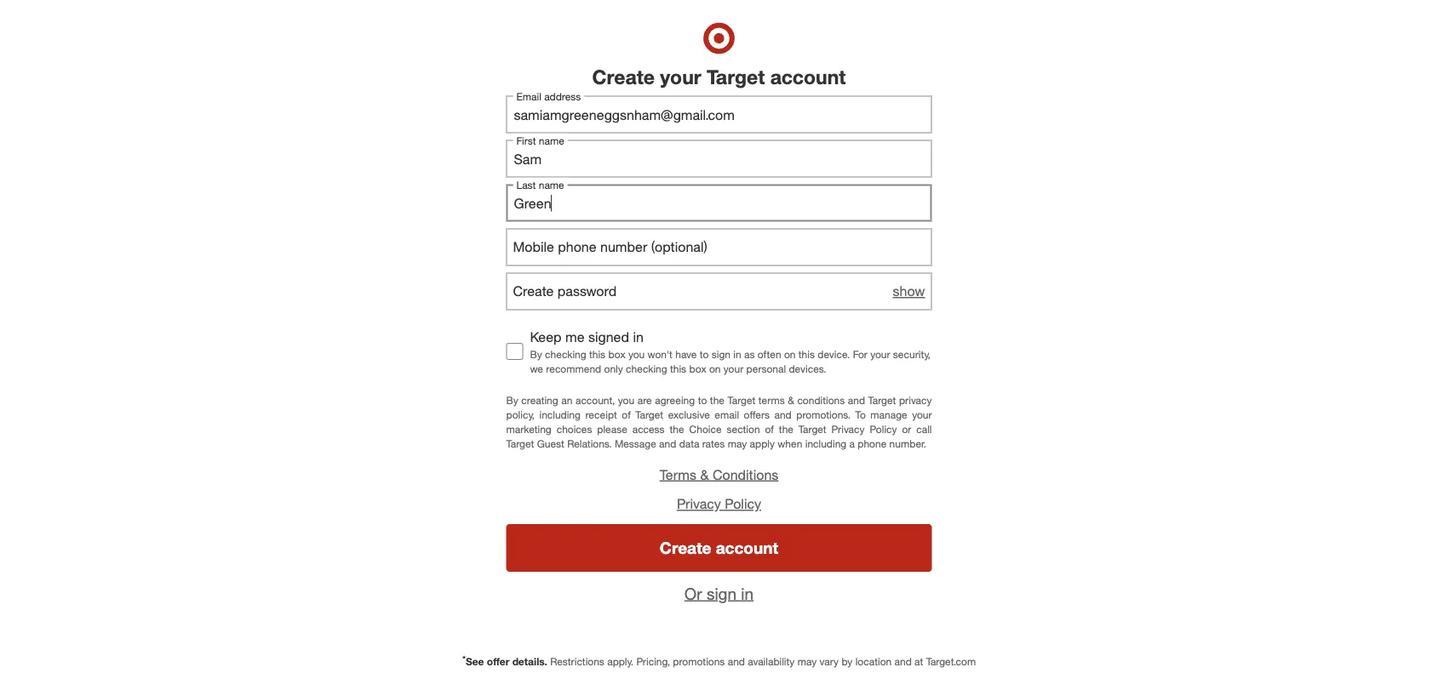 Task type: describe. For each thing, give the bounding box(es) containing it.
rates
[[702, 438, 725, 451]]

target.com
[[926, 656, 976, 669]]

security,
[[893, 348, 931, 361]]

0 horizontal spatial this
[[589, 348, 605, 361]]

and left 'data'
[[659, 438, 676, 451]]

to
[[855, 409, 866, 421]]

keep me signed in by checking this box you won't have to sign in as often on this device. for your security, we recommend only checking this box on your personal devices.
[[530, 329, 931, 375]]

*
[[462, 654, 466, 664]]

data
[[679, 438, 699, 451]]

show
[[893, 283, 925, 300]]

message
[[615, 438, 656, 451]]

1 horizontal spatial checking
[[626, 362, 667, 375]]

devices.
[[789, 362, 826, 375]]

promotions
[[673, 656, 725, 669]]

create account
[[660, 539, 778, 558]]

2 horizontal spatial this
[[799, 348, 815, 361]]

create account button
[[506, 525, 932, 572]]

section
[[727, 423, 760, 436]]

your inside 'by creating an account, you are agreeing to the target terms & conditions and target privacy policy, including receipt of target exclusive email offers and promotions. to manage your marketing choices please access the choice section of the target privacy policy or call target guest relations. message and data rates may apply when including a phone number.'
[[912, 409, 932, 421]]

terms
[[660, 466, 696, 483]]

create your target account
[[592, 65, 846, 88]]

for
[[853, 348, 868, 361]]

number.
[[889, 438, 926, 451]]

conditions
[[797, 394, 845, 407]]

0 vertical spatial of
[[622, 409, 631, 421]]

when
[[778, 438, 802, 451]]

0 vertical spatial account
[[770, 65, 846, 88]]

privacy
[[899, 394, 932, 407]]

1 vertical spatial including
[[805, 438, 847, 451]]

by creating an account, you are agreeing to the target terms & conditions and target privacy policy, including receipt of target exclusive email offers and promotions. to manage your marketing choices please access the choice section of the target privacy policy or call target guest relations. message and data rates may apply when including a phone number.
[[506, 394, 932, 451]]

1 vertical spatial on
[[709, 362, 721, 375]]

and left availability
[[728, 656, 745, 669]]

privacy policy
[[677, 496, 761, 513]]

by inside keep me signed in by checking this box you won't have to sign in as often on this device. for your security, we recommend only checking this box on your personal devices.
[[530, 348, 542, 361]]

are
[[638, 394, 652, 407]]

we
[[530, 362, 543, 375]]

1 vertical spatial of
[[765, 423, 774, 436]]

0 horizontal spatial &
[[700, 466, 709, 483]]

by
[[842, 656, 853, 669]]

call
[[916, 423, 932, 436]]

1 horizontal spatial this
[[670, 362, 686, 375]]

apply
[[750, 438, 775, 451]]

or sign in link
[[684, 584, 754, 604]]

promotions.
[[796, 409, 851, 421]]

1 horizontal spatial box
[[689, 362, 706, 375]]

an
[[561, 394, 573, 407]]

conditions
[[713, 466, 778, 483]]

location
[[855, 656, 892, 669]]

or sign in
[[684, 584, 754, 604]]

you inside 'by creating an account, you are agreeing to the target terms & conditions and target privacy policy, including receipt of target exclusive email offers and promotions. to manage your marketing choices please access the choice section of the target privacy policy or call target guest relations. message and data rates may apply when including a phone number.'
[[618, 394, 634, 407]]

policy,
[[506, 409, 535, 421]]

manage
[[871, 409, 907, 421]]

me
[[565, 329, 585, 345]]

keep
[[530, 329, 562, 345]]

0 vertical spatial in
[[633, 329, 644, 345]]

* see offer details. restrictions apply. pricing, promotions and availability may vary by location and at target.com
[[462, 654, 976, 669]]

please
[[597, 423, 627, 436]]

1 vertical spatial in
[[733, 348, 741, 361]]

sign inside keep me signed in by checking this box you won't have to sign in as often on this device. for your security, we recommend only checking this box on your personal devices.
[[712, 348, 731, 361]]

have
[[675, 348, 697, 361]]

as
[[744, 348, 755, 361]]

to inside keep me signed in by checking this box you won't have to sign in as often on this device. for your security, we recommend only checking this box on your personal devices.
[[700, 348, 709, 361]]

0 horizontal spatial box
[[608, 348, 626, 361]]

device.
[[818, 348, 850, 361]]

receipt
[[585, 409, 617, 421]]

you inside keep me signed in by checking this box you won't have to sign in as often on this device. for your security, we recommend only checking this box on your personal devices.
[[628, 348, 645, 361]]

a
[[849, 438, 855, 451]]

pricing,
[[636, 656, 670, 669]]



Task type: vqa. For each thing, say whether or not it's contained in the screenshot.
topmost Policy
yes



Task type: locate. For each thing, give the bounding box(es) containing it.
in left as
[[733, 348, 741, 361]]

in
[[633, 329, 644, 345], [733, 348, 741, 361], [741, 584, 754, 604]]

0 vertical spatial you
[[628, 348, 645, 361]]

and left at
[[895, 656, 912, 669]]

on
[[784, 348, 796, 361], [709, 362, 721, 375]]

by up the policy,
[[506, 394, 518, 407]]

1 vertical spatial privacy
[[677, 496, 721, 513]]

1 vertical spatial account
[[716, 539, 778, 558]]

you left the are
[[618, 394, 634, 407]]

0 vertical spatial privacy
[[832, 423, 865, 436]]

policy inside 'by creating an account, you are agreeing to the target terms & conditions and target privacy policy, including receipt of target exclusive email offers and promotions. to manage your marketing choices please access the choice section of the target privacy policy or call target guest relations. message and data rates may apply when including a phone number.'
[[870, 423, 897, 436]]

policy down conditions
[[725, 496, 761, 513]]

checking up recommend
[[545, 348, 586, 361]]

1 horizontal spatial on
[[784, 348, 796, 361]]

on right the often
[[784, 348, 796, 361]]

0 vertical spatial &
[[788, 394, 794, 407]]

0 horizontal spatial of
[[622, 409, 631, 421]]

account,
[[576, 394, 615, 407]]

and
[[848, 394, 865, 407], [774, 409, 792, 421], [659, 438, 676, 451], [728, 656, 745, 669], [895, 656, 912, 669]]

create inside button
[[660, 539, 711, 558]]

creating
[[521, 394, 558, 407]]

0 horizontal spatial policy
[[725, 496, 761, 513]]

privacy
[[832, 423, 865, 436], [677, 496, 721, 513]]

2 horizontal spatial the
[[779, 423, 793, 436]]

the down "exclusive" on the left bottom of the page
[[670, 423, 684, 436]]

and down 'terms'
[[774, 409, 792, 421]]

create for create your target account
[[592, 65, 655, 88]]

0 horizontal spatial including
[[539, 409, 581, 421]]

the
[[710, 394, 725, 407], [670, 423, 684, 436], [779, 423, 793, 436]]

1 vertical spatial create
[[660, 539, 711, 558]]

terms & conditions
[[660, 466, 778, 483]]

may down section
[[728, 438, 747, 451]]

this down 'have'
[[670, 362, 686, 375]]

you left won't
[[628, 348, 645, 361]]

1 horizontal spatial by
[[530, 348, 542, 361]]

exclusive
[[668, 409, 710, 421]]

1 horizontal spatial may
[[798, 656, 817, 669]]

& right 'terms'
[[788, 394, 794, 407]]

1 horizontal spatial create
[[660, 539, 711, 558]]

won't
[[648, 348, 673, 361]]

including left a at bottom
[[805, 438, 847, 451]]

the up when
[[779, 423, 793, 436]]

create
[[592, 65, 655, 88], [660, 539, 711, 558]]

this down signed
[[589, 348, 605, 361]]

the up email
[[710, 394, 725, 407]]

1 horizontal spatial &
[[788, 394, 794, 407]]

1 vertical spatial policy
[[725, 496, 761, 513]]

of up the apply
[[765, 423, 774, 436]]

policy
[[870, 423, 897, 436], [725, 496, 761, 513]]

may left vary
[[798, 656, 817, 669]]

may
[[728, 438, 747, 451], [798, 656, 817, 669]]

including down an
[[539, 409, 581, 421]]

None checkbox
[[506, 343, 523, 360]]

signed
[[588, 329, 629, 345]]

terms & conditions link
[[660, 466, 778, 483]]

by inside 'by creating an account, you are agreeing to the target terms & conditions and target privacy policy, including receipt of target exclusive email offers and promotions. to manage your marketing choices please access the choice section of the target privacy policy or call target guest relations. message and data rates may apply when including a phone number.'
[[506, 394, 518, 407]]

0 vertical spatial including
[[539, 409, 581, 421]]

to
[[700, 348, 709, 361], [698, 394, 707, 407]]

may inside * see offer details. restrictions apply. pricing, promotions and availability may vary by location and at target.com
[[798, 656, 817, 669]]

checking down won't
[[626, 362, 667, 375]]

this up devices.
[[799, 348, 815, 361]]

see
[[466, 656, 484, 669]]

1 horizontal spatial privacy
[[832, 423, 865, 436]]

1 vertical spatial may
[[798, 656, 817, 669]]

1 horizontal spatial including
[[805, 438, 847, 451]]

None password field
[[506, 273, 932, 310]]

recommend
[[546, 362, 601, 375]]

restrictions
[[550, 656, 604, 669]]

often
[[758, 348, 781, 361]]

0 horizontal spatial checking
[[545, 348, 586, 361]]

0 vertical spatial sign
[[712, 348, 731, 361]]

us members only. image
[[516, 236, 540, 260]]

relations.
[[567, 438, 612, 451]]

marketing
[[506, 423, 552, 436]]

terms
[[759, 394, 785, 407]]

0 vertical spatial box
[[608, 348, 626, 361]]

this
[[589, 348, 605, 361], [799, 348, 815, 361], [670, 362, 686, 375]]

on up email
[[709, 362, 721, 375]]

sign
[[712, 348, 731, 361], [707, 584, 737, 604]]

to right 'have'
[[700, 348, 709, 361]]

phone
[[858, 438, 887, 451]]

account inside button
[[716, 539, 778, 558]]

box down 'have'
[[689, 362, 706, 375]]

vary
[[820, 656, 839, 669]]

show button
[[893, 282, 925, 301]]

availability
[[748, 656, 795, 669]]

only
[[604, 362, 623, 375]]

of up please
[[622, 409, 631, 421]]

apply.
[[607, 656, 634, 669]]

account
[[770, 65, 846, 88], [716, 539, 778, 558]]

1 vertical spatial to
[[698, 394, 707, 407]]

policy down manage
[[870, 423, 897, 436]]

privacy policy link
[[677, 496, 761, 513]]

by
[[530, 348, 542, 361], [506, 394, 518, 407]]

guest
[[537, 438, 564, 451]]

in down create account
[[741, 584, 754, 604]]

or
[[902, 423, 911, 436]]

2 vertical spatial in
[[741, 584, 754, 604]]

0 horizontal spatial create
[[592, 65, 655, 88]]

1 vertical spatial sign
[[707, 584, 737, 604]]

to inside 'by creating an account, you are agreeing to the target terms & conditions and target privacy policy, including receipt of target exclusive email offers and promotions. to manage your marketing choices please access the choice section of the target privacy policy or call target guest relations. message and data rates may apply when including a phone number.'
[[698, 394, 707, 407]]

0 vertical spatial policy
[[870, 423, 897, 436]]

offer
[[487, 656, 509, 669]]

sign right or
[[707, 584, 737, 604]]

access
[[632, 423, 665, 436]]

privacy inside 'by creating an account, you are agreeing to the target terms & conditions and target privacy policy, including receipt of target exclusive email offers and promotions. to manage your marketing choices please access the choice section of the target privacy policy or call target guest relations. message and data rates may apply when including a phone number.'
[[832, 423, 865, 436]]

choices
[[557, 423, 592, 436]]

details.
[[512, 656, 547, 669]]

or
[[684, 584, 702, 604]]

1 vertical spatial you
[[618, 394, 634, 407]]

0 vertical spatial by
[[530, 348, 542, 361]]

email
[[715, 409, 739, 421]]

1 vertical spatial box
[[689, 362, 706, 375]]

&
[[788, 394, 794, 407], [700, 466, 709, 483]]

in right signed
[[633, 329, 644, 345]]

checking
[[545, 348, 586, 361], [626, 362, 667, 375]]

None text field
[[506, 184, 932, 222]]

0 vertical spatial checking
[[545, 348, 586, 361]]

0 horizontal spatial the
[[670, 423, 684, 436]]

choice
[[689, 423, 722, 436]]

agreeing
[[655, 394, 695, 407]]

including
[[539, 409, 581, 421], [805, 438, 847, 451]]

0 vertical spatial may
[[728, 438, 747, 451]]

None telephone field
[[506, 229, 932, 266]]

create for create account
[[660, 539, 711, 558]]

box up "only"
[[608, 348, 626, 361]]

0 horizontal spatial by
[[506, 394, 518, 407]]

0 horizontal spatial on
[[709, 362, 721, 375]]

may inside 'by creating an account, you are agreeing to the target terms & conditions and target privacy policy, including receipt of target exclusive email offers and promotions. to manage your marketing choices please access the choice section of the target privacy policy or call target guest relations. message and data rates may apply when including a phone number.'
[[728, 438, 747, 451]]

1 horizontal spatial policy
[[870, 423, 897, 436]]

personal
[[746, 362, 786, 375]]

0 vertical spatial create
[[592, 65, 655, 88]]

1 vertical spatial &
[[700, 466, 709, 483]]

target
[[707, 65, 765, 88], [728, 394, 756, 407], [868, 394, 896, 407], [635, 409, 663, 421], [799, 423, 826, 436], [506, 438, 534, 451]]

offers
[[744, 409, 770, 421]]

your
[[660, 65, 701, 88], [870, 348, 890, 361], [724, 362, 743, 375], [912, 409, 932, 421]]

0 horizontal spatial privacy
[[677, 496, 721, 513]]

& inside 'by creating an account, you are agreeing to the target terms & conditions and target privacy policy, including receipt of target exclusive email offers and promotions. to manage your marketing choices please access the choice section of the target privacy policy or call target guest relations. message and data rates may apply when including a phone number.'
[[788, 394, 794, 407]]

1 vertical spatial by
[[506, 394, 518, 407]]

sign left as
[[712, 348, 731, 361]]

0 horizontal spatial may
[[728, 438, 747, 451]]

of
[[622, 409, 631, 421], [765, 423, 774, 436]]

0 vertical spatial to
[[700, 348, 709, 361]]

and up to
[[848, 394, 865, 407]]

privacy down the terms & conditions 'link'
[[677, 496, 721, 513]]

& right terms
[[700, 466, 709, 483]]

box
[[608, 348, 626, 361], [689, 362, 706, 375]]

1 horizontal spatial of
[[765, 423, 774, 436]]

privacy up a at bottom
[[832, 423, 865, 436]]

at
[[915, 656, 923, 669]]

0 vertical spatial on
[[784, 348, 796, 361]]

None text field
[[506, 96, 932, 133], [506, 140, 932, 178], [506, 96, 932, 133], [506, 140, 932, 178]]

to up "exclusive" on the left bottom of the page
[[698, 394, 707, 407]]

you
[[628, 348, 645, 361], [618, 394, 634, 407]]

1 horizontal spatial the
[[710, 394, 725, 407]]

1 vertical spatial checking
[[626, 362, 667, 375]]

by up we
[[530, 348, 542, 361]]



